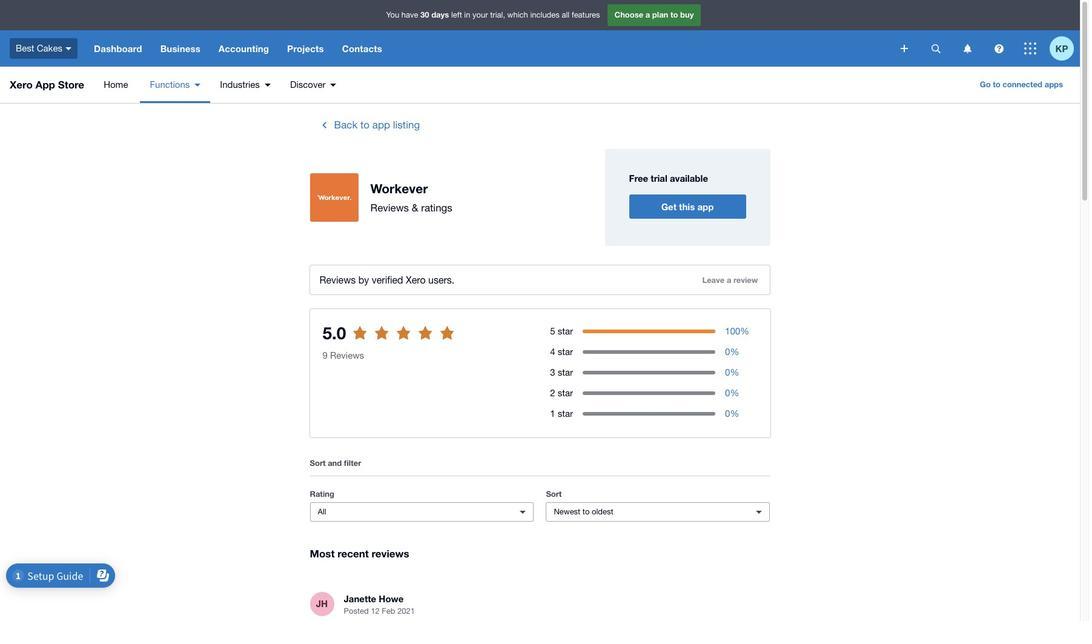 Task type: describe. For each thing, give the bounding box(es) containing it.
choose
[[615, 10, 644, 20]]

star for 2 star
[[558, 388, 573, 398]]

kp
[[1056, 43, 1068, 54]]

listing
[[393, 119, 420, 131]]

have
[[402, 10, 418, 20]]

9 reviews
[[323, 350, 364, 361]]

buy
[[680, 10, 694, 20]]

% for 1 star
[[730, 408, 739, 419]]

functions button
[[140, 67, 210, 103]]

projects button
[[278, 30, 333, 67]]

to for apps
[[993, 79, 1001, 89]]

leave a review button
[[695, 270, 765, 290]]

12
[[371, 607, 380, 616]]

which
[[507, 10, 528, 20]]

dashboard link
[[85, 30, 151, 67]]

leave
[[702, 275, 725, 285]]

plan
[[652, 10, 669, 20]]

reviews for workever
[[371, 202, 409, 214]]

verified
[[372, 274, 403, 285]]

1 vertical spatial reviews
[[320, 274, 356, 285]]

0 for 2 star
[[725, 388, 730, 398]]

star for 5 star
[[558, 326, 573, 336]]

menu containing home
[[92, 67, 346, 103]]

list
[[413, 334, 426, 346]]

business
[[160, 43, 200, 54]]

free trial available
[[629, 173, 708, 183]]

workever reviews & ratings
[[371, 181, 453, 214]]

howe
[[379, 593, 404, 604]]

you have 30 days left in your trial, which includes all features
[[386, 10, 600, 20]]

connected
[[1003, 79, 1043, 89]]

apps
[[1045, 79, 1063, 89]]

% for 3 star
[[730, 367, 739, 377]]

app for this
[[698, 201, 714, 212]]

0 for 3 star
[[725, 367, 730, 377]]

0 for 4 star
[[725, 347, 730, 357]]

sort and filter
[[310, 458, 361, 468]]

discover button
[[280, 67, 346, 103]]

your
[[473, 10, 488, 20]]

features
[[572, 10, 600, 20]]

to for list
[[363, 334, 372, 346]]

1
[[550, 408, 555, 419]]

go to connected apps link
[[973, 75, 1071, 95]]

0 % for 2 star
[[725, 388, 739, 398]]

1 horizontal spatial svg image
[[932, 44, 941, 53]]

3
[[550, 367, 555, 377]]

0 for 1 star
[[725, 408, 730, 419]]

oldest
[[592, 507, 614, 516]]

sort for sort
[[546, 489, 562, 499]]

newest to oldest button
[[546, 502, 770, 522]]

free
[[629, 173, 648, 183]]

go
[[980, 79, 991, 89]]

2021
[[398, 607, 415, 616]]

% for 5 star
[[740, 326, 750, 336]]

accounting button
[[210, 30, 278, 67]]

contacts button
[[333, 30, 391, 67]]

trial,
[[490, 10, 505, 20]]

9
[[323, 350, 328, 361]]

app
[[35, 78, 55, 91]]

star for 4 star
[[558, 347, 573, 357]]

2
[[550, 388, 555, 398]]

reviews for 9
[[330, 350, 364, 361]]

filter
[[344, 458, 361, 468]]

all button
[[310, 502, 534, 522]]

reviews by verified xero users.
[[320, 274, 455, 285]]

banner containing kp
[[0, 0, 1080, 67]]

reviews for recent
[[372, 547, 409, 560]]

sort for sort and filter
[[310, 458, 326, 468]]

4 star
[[550, 347, 573, 357]]

a for review
[[727, 275, 732, 285]]

you
[[386, 10, 399, 20]]

dashboard
[[94, 43, 142, 54]]

trial
[[651, 173, 668, 183]]

0 % for 1 star
[[725, 408, 739, 419]]

home button
[[92, 67, 140, 103]]

reviews for to
[[375, 334, 410, 346]]

star for 3 star
[[558, 367, 573, 377]]

1 vertical spatial xero
[[406, 274, 426, 285]]

functions
[[150, 79, 190, 90]]

rating
[[310, 489, 334, 499]]

get this app
[[661, 201, 714, 212]]

all
[[562, 10, 570, 20]]

100
[[725, 326, 740, 336]]

store
[[58, 78, 84, 91]]

all
[[318, 507, 326, 516]]

5.0
[[323, 323, 346, 343]]

janette howe posted 12 feb 2021
[[344, 593, 415, 616]]

business button
[[151, 30, 210, 67]]

projects
[[287, 43, 324, 54]]



Task type: locate. For each thing, give the bounding box(es) containing it.
back to app listing
[[334, 119, 420, 131]]

xero
[[10, 78, 33, 91], [406, 274, 426, 285]]

0 horizontal spatial app
[[372, 119, 390, 131]]

sort
[[310, 458, 326, 468], [546, 489, 562, 499]]

review
[[734, 275, 758, 285]]

0 horizontal spatial sort
[[310, 458, 326, 468]]

this
[[679, 201, 695, 212]]

recent
[[338, 547, 369, 560]]

0 horizontal spatial svg image
[[65, 47, 71, 50]]

100 %
[[725, 326, 750, 336]]

3 0 from the top
[[725, 388, 730, 398]]

2 0 from the top
[[725, 367, 730, 377]]

a left the plan
[[646, 10, 650, 20]]

star right the 3
[[558, 367, 573, 377]]

0 % for 4 star
[[725, 347, 739, 357]]

1 0 % from the top
[[725, 347, 739, 357]]

1 star
[[550, 408, 573, 419]]

best cakes
[[16, 43, 62, 53]]

3 star
[[550, 367, 573, 377]]

back to app listing link
[[310, 115, 425, 135]]

to inside back to app listing link
[[360, 119, 370, 131]]

1 vertical spatial sort
[[546, 489, 562, 499]]

contacts
[[342, 43, 382, 54]]

4
[[550, 347, 555, 357]]

janette
[[344, 593, 376, 604]]

5 star from the top
[[558, 408, 573, 419]]

30
[[421, 10, 429, 20]]

3 star from the top
[[558, 367, 573, 377]]

5 star
[[550, 326, 573, 336]]

a for plan
[[646, 10, 650, 20]]

reviews left by
[[320, 274, 356, 285]]

accounting
[[219, 43, 269, 54]]

app right this
[[698, 201, 714, 212]]

best cakes button
[[0, 30, 85, 67]]

reviews down skip at the left of page
[[330, 350, 364, 361]]

svg image inside best cakes popup button
[[65, 47, 71, 50]]

cakes
[[37, 43, 62, 53]]

svg image
[[1025, 42, 1037, 55], [964, 44, 972, 53], [995, 44, 1004, 53], [901, 45, 908, 52]]

reviews inside workever reviews & ratings
[[371, 202, 409, 214]]

2 star
[[550, 388, 573, 398]]

reviews
[[375, 334, 410, 346], [372, 547, 409, 560]]

star
[[558, 326, 573, 336], [558, 347, 573, 357], [558, 367, 573, 377], [558, 388, 573, 398], [558, 408, 573, 419]]

to left oldest in the right of the page
[[583, 507, 590, 516]]

newest to oldest
[[554, 507, 614, 516]]

xero app store
[[10, 78, 84, 91]]

discover
[[290, 79, 326, 90]]

0 vertical spatial xero
[[10, 78, 33, 91]]

leave a review
[[702, 275, 758, 285]]

reviews left "list"
[[375, 334, 410, 346]]

ratings
[[421, 202, 453, 214]]

skip to reviews list
[[340, 334, 426, 346]]

to inside go to connected apps link
[[993, 79, 1001, 89]]

1 vertical spatial reviews
[[372, 547, 409, 560]]

app
[[372, 119, 390, 131], [698, 201, 714, 212]]

get
[[661, 201, 677, 212]]

to left 'buy'
[[671, 10, 678, 20]]

0 horizontal spatial xero
[[10, 78, 33, 91]]

available
[[670, 173, 708, 183]]

4 star from the top
[[558, 388, 573, 398]]

best
[[16, 43, 34, 53]]

workever
[[371, 181, 428, 196]]

star right 4
[[558, 347, 573, 357]]

sort up newest
[[546, 489, 562, 499]]

1 star from the top
[[558, 326, 573, 336]]

1 vertical spatial a
[[727, 275, 732, 285]]

skip to reviews list link
[[329, 328, 437, 353]]

star right 5
[[558, 326, 573, 336]]

2 0 % from the top
[[725, 367, 739, 377]]

2 vertical spatial reviews
[[330, 350, 364, 361]]

reviews down workever
[[371, 202, 409, 214]]

posted
[[344, 607, 369, 616]]

star for 1 star
[[558, 408, 573, 419]]

star right 2
[[558, 388, 573, 398]]

a
[[646, 10, 650, 20], [727, 275, 732, 285]]

0 vertical spatial a
[[646, 10, 650, 20]]

get this app link
[[629, 195, 746, 219]]

by
[[359, 274, 369, 285]]

in
[[464, 10, 470, 20]]

reviews
[[371, 202, 409, 214], [320, 274, 356, 285], [330, 350, 364, 361]]

skip
[[340, 334, 360, 346]]

star right "1"
[[558, 408, 573, 419]]

0 vertical spatial app
[[372, 119, 390, 131]]

jh
[[316, 598, 328, 609]]

a inside leave a review button
[[727, 275, 732, 285]]

0 % for 3 star
[[725, 367, 739, 377]]

4 0 % from the top
[[725, 408, 739, 419]]

1 horizontal spatial app
[[698, 201, 714, 212]]

left
[[451, 10, 462, 20]]

0 horizontal spatial a
[[646, 10, 650, 20]]

&
[[412, 202, 418, 214]]

to right back
[[360, 119, 370, 131]]

1 horizontal spatial a
[[727, 275, 732, 285]]

1 horizontal spatial sort
[[546, 489, 562, 499]]

app left listing
[[372, 119, 390, 131]]

0 vertical spatial sort
[[310, 458, 326, 468]]

1 0 from the top
[[725, 347, 730, 357]]

menu
[[92, 67, 346, 103]]

5
[[550, 326, 555, 336]]

industries button
[[210, 67, 280, 103]]

banner
[[0, 0, 1080, 67]]

a right leave
[[727, 275, 732, 285]]

to right skip at the left of page
[[363, 334, 372, 346]]

app for to
[[372, 119, 390, 131]]

xero left app
[[10, 78, 33, 91]]

% for 4 star
[[730, 347, 739, 357]]

home
[[104, 79, 128, 90]]

1 vertical spatial app
[[698, 201, 714, 212]]

xero left the "users."
[[406, 274, 426, 285]]

to inside the skip to reviews list link
[[363, 334, 372, 346]]

users.
[[428, 274, 455, 285]]

2 star from the top
[[558, 347, 573, 357]]

sort left and
[[310, 458, 326, 468]]

1 horizontal spatial xero
[[406, 274, 426, 285]]

to for listing
[[360, 119, 370, 131]]

newest
[[554, 507, 581, 516]]

3 0 % from the top
[[725, 388, 739, 398]]

4 0 from the top
[[725, 408, 730, 419]]

kp button
[[1050, 30, 1080, 67]]

back
[[334, 119, 358, 131]]

choose a plan to buy
[[615, 10, 694, 20]]

reviews right recent
[[372, 547, 409, 560]]

0
[[725, 347, 730, 357], [725, 367, 730, 377], [725, 388, 730, 398], [725, 408, 730, 419]]

0 vertical spatial reviews
[[371, 202, 409, 214]]

0 vertical spatial reviews
[[375, 334, 410, 346]]

to
[[671, 10, 678, 20], [993, 79, 1001, 89], [360, 119, 370, 131], [363, 334, 372, 346], [583, 507, 590, 516]]

to right go
[[993, 79, 1001, 89]]

% for 2 star
[[730, 388, 739, 398]]

most
[[310, 547, 335, 560]]

most recent reviews
[[310, 547, 409, 560]]

to inside "newest to oldest" popup button
[[583, 507, 590, 516]]

and
[[328, 458, 342, 468]]

svg image
[[932, 44, 941, 53], [65, 47, 71, 50]]

includes
[[530, 10, 560, 20]]

feb
[[382, 607, 395, 616]]



Task type: vqa. For each thing, say whether or not it's contained in the screenshot.
svg icon to the left
yes



